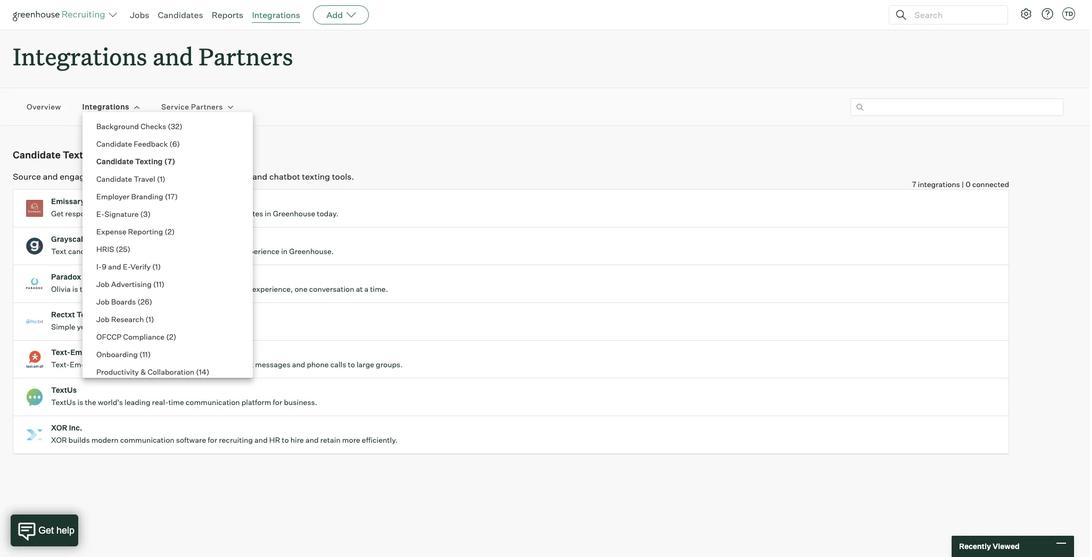 Task type: locate. For each thing, give the bounding box(es) containing it.
is for textus
[[77, 398, 83, 407]]

3 job from the top
[[96, 315, 110, 324]]

candidates down candidate texting ( 7 )
[[110, 172, 154, 182]]

0 horizontal spatial &
[[122, 235, 128, 244]]

hris ( 25 )
[[96, 245, 130, 254]]

texting inside emissary text recruiting get responses 10x faster than email. start texting candidates in greenhouse today.
[[199, 209, 223, 218]]

xor left inc.
[[51, 424, 67, 433]]

research
[[111, 315, 144, 324]]

signature
[[105, 210, 139, 219]]

0 horizontal spatial 7
[[168, 157, 172, 166]]

to inside xor inc. xor builds modern communication software for recruiting and hr to hire and retain more efficiently.
[[282, 436, 289, 445]]

0 vertical spatial text-
[[51, 348, 70, 357]]

software inside xor inc. xor builds modern communication software for recruiting and hr to hire and retain more efficiently.
[[176, 436, 206, 445]]

recruiting up boards
[[102, 285, 136, 294]]

2 right compliance
[[169, 333, 173, 342]]

2 vertical spatial is
[[77, 398, 83, 407]]

recently
[[959, 543, 991, 552]]

candidates inside emissary text recruiting get responses 10x faster than email. start texting candidates in greenhouse today.
[[225, 209, 263, 218]]

1 vertical spatial &
[[141, 368, 146, 377]]

9
[[102, 262, 106, 272]]

large
[[357, 361, 374, 370]]

2 horizontal spatial candidates
[[225, 209, 263, 218]]

is inside paradox olivia is the ai recruiting assistant transforming the hiring experience, one conversation at a time.
[[72, 285, 78, 294]]

( up through
[[164, 157, 168, 166]]

to right calls
[[348, 361, 355, 370]]

0 horizontal spatial 11
[[142, 350, 148, 359]]

1 horizontal spatial in
[[281, 247, 288, 256]]

1 down '26' at the bottom left of the page
[[148, 315, 151, 324]]

0 vertical spatial 7
[[168, 157, 172, 166]]

texting right start
[[199, 209, 223, 218]]

1 right verify
[[155, 262, 158, 272]]

onboarding ( 11 )
[[96, 350, 151, 359]]

0 vertical spatial 1
[[160, 175, 163, 184]]

texting up engage
[[63, 149, 98, 161]]

1 horizontal spatial |
[[962, 180, 964, 189]]

advertising
[[111, 280, 152, 289]]

1 horizontal spatial texting
[[199, 209, 223, 218]]

service
[[168, 361, 194, 370]]

1 horizontal spatial a
[[158, 247, 162, 256]]

job up ofccp
[[96, 315, 110, 324]]

11 right advertising
[[156, 280, 162, 289]]

& up 25
[[122, 235, 128, 244]]

1 horizontal spatial &
[[141, 368, 146, 377]]

) for job research ( 1 )
[[151, 315, 154, 324]]

1 vertical spatial integrations
[[13, 40, 147, 72]]

communication inside textus textus is the world's leading real-time communication platform for business.
[[186, 398, 240, 407]]

1 horizontal spatial candidates
[[110, 172, 154, 182]]

for right platform
[[273, 398, 282, 407]]

( down "32"
[[169, 139, 172, 149]]

candidate up source
[[13, 149, 61, 161]]

the for leading
[[85, 398, 96, 407]]

retain
[[320, 436, 341, 445]]

) for ofccp compliance ( 2 )
[[173, 333, 176, 342]]

( up email.
[[165, 192, 168, 201]]

job
[[96, 280, 110, 289], [96, 298, 110, 307], [96, 315, 110, 324]]

| left 0
[[962, 180, 964, 189]]

integrations link
[[252, 10, 300, 20], [82, 102, 129, 112]]

1 vertical spatial em-
[[70, 361, 84, 370]]

2 vertical spatial a
[[103, 361, 107, 370]]

today.
[[317, 209, 339, 218]]

11 up messaging
[[142, 350, 148, 359]]

simple
[[51, 323, 75, 332]]

xor inc. xor builds modern communication software for recruiting and hr to hire and retain more efficiently.
[[51, 424, 398, 445]]

) down 'assistant'
[[149, 298, 152, 307]]

0 horizontal spatial |
[[89, 235, 91, 244]]

& inside "menu"
[[141, 368, 146, 377]]

) down "32"
[[177, 139, 180, 149]]

7 integrations | 0 connected
[[912, 180, 1009, 189]]

powerful
[[89, 323, 120, 332]]

textus
[[51, 386, 77, 395], [51, 398, 76, 407]]

integrations up background
[[82, 102, 129, 112]]

2 down email.
[[168, 227, 172, 236]]

0 vertical spatial 11
[[156, 280, 162, 289]]

0 vertical spatial recruiting
[[102, 285, 136, 294]]

0 horizontal spatial to
[[282, 436, 289, 445]]

0 vertical spatial is
[[72, 285, 78, 294]]

chatbot
[[269, 172, 300, 182]]

&
[[122, 235, 128, 244], [141, 368, 146, 377]]

( for texting
[[164, 157, 168, 166]]

texting
[[302, 172, 330, 182], [199, 209, 223, 218], [121, 323, 146, 332]]

1 horizontal spatial for
[[208, 436, 217, 445]]

integrations right the reports link
[[252, 10, 300, 20]]

( for signature
[[140, 210, 143, 219]]

( for compliance
[[166, 333, 169, 342]]

e- up expense
[[96, 210, 105, 219]]

td button
[[1061, 5, 1078, 22]]

(
[[168, 122, 171, 131], [169, 139, 172, 149], [164, 157, 168, 166], [157, 175, 160, 184], [165, 192, 168, 201], [140, 210, 143, 219], [165, 227, 168, 236], [116, 245, 119, 254], [152, 262, 155, 272], [153, 280, 156, 289], [138, 298, 140, 307], [146, 315, 148, 324], [166, 333, 169, 342], [139, 350, 142, 359], [196, 368, 199, 377]]

1 horizontal spatial text
[[86, 197, 103, 206]]

hiring
[[230, 285, 251, 294]]

time
[[168, 398, 184, 407]]

responses
[[65, 209, 101, 218]]

( down email.
[[165, 227, 168, 236]]

job advertising ( 11 )
[[96, 280, 165, 289]]

experience,
[[252, 285, 293, 294]]

in right experience
[[281, 247, 288, 256]]

rectxt texting simple yet powerful texting software for recruiters.
[[51, 311, 227, 332]]

conversation
[[309, 285, 354, 294]]

candidate texting
[[13, 149, 98, 161]]

in left greenhouse
[[265, 209, 271, 218]]

em-
[[70, 348, 86, 357], [70, 361, 84, 370]]

world's
[[98, 398, 123, 407]]

and down the grayscale | texting & automation
[[108, 247, 121, 256]]

a left mass
[[103, 361, 107, 370]]

1 vertical spatial 7
[[912, 180, 917, 189]]

2
[[168, 227, 172, 236], [169, 333, 173, 342]]

greenhouse recruiting image
[[13, 9, 109, 21]]

) up through
[[172, 157, 175, 166]]

) for expense reporting ( 2 )
[[172, 227, 175, 236]]

0 horizontal spatial communication
[[120, 436, 174, 445]]

is inside textus textus is the world's leading real-time communication platform for business.
[[77, 398, 83, 407]]

verify
[[131, 262, 151, 272]]

1 horizontal spatial 7
[[912, 180, 917, 189]]

0 vertical spatial texting
[[302, 172, 330, 182]]

expense
[[96, 227, 126, 236]]

texting down feedback
[[135, 157, 163, 166]]

2 horizontal spatial texting
[[302, 172, 330, 182]]

1 vertical spatial software
[[176, 436, 206, 445]]

texting for candidate texting
[[63, 149, 98, 161]]

0 vertical spatial integrations link
[[252, 10, 300, 20]]

0 vertical spatial software
[[148, 323, 178, 332]]

1 vertical spatial for
[[273, 398, 282, 407]]

candidate for candidate texting
[[13, 149, 61, 161]]

0 vertical spatial for
[[179, 323, 189, 332]]

) left transforming
[[162, 280, 165, 289]]

text-
[[51, 348, 70, 357], [51, 361, 70, 370]]

partners right the service
[[191, 102, 223, 112]]

all down yet
[[86, 348, 95, 357]]

mass
[[108, 361, 127, 370]]

integrations down greenhouse recruiting image
[[13, 40, 147, 72]]

integrations link up background
[[82, 102, 129, 112]]

) for job boards ( 26 )
[[149, 298, 152, 307]]

with
[[91, 172, 108, 182]]

& right productivity
[[141, 368, 146, 377]]

and left phone
[[292, 361, 305, 370]]

texting inside "menu"
[[135, 157, 163, 166]]

( right boards
[[138, 298, 140, 307]]

1 xor from the top
[[51, 424, 67, 433]]

candidate up with
[[96, 157, 134, 166]]

1 vertical spatial textus
[[51, 398, 76, 407]]

0 vertical spatial messages
[[210, 172, 251, 182]]

text
[[240, 361, 254, 370]]

0 vertical spatial job
[[96, 280, 110, 289]]

0 vertical spatial 2
[[168, 227, 172, 236]]

menu containing background checks
[[83, 112, 246, 558]]

1 vertical spatial messages
[[255, 361, 291, 370]]

for inside xor inc. xor builds modern communication software for recruiting and hr to hire and retain more efficiently.
[[208, 436, 217, 445]]

texting up the ofccp compliance ( 2 )
[[121, 323, 146, 332]]

the left hiring
[[217, 285, 229, 294]]

integrations link right the reports link
[[252, 10, 300, 20]]

job down ai
[[96, 298, 110, 307]]

) down the service
[[180, 122, 183, 131]]

1 vertical spatial candidates
[[225, 209, 263, 218]]

)
[[180, 122, 183, 131], [177, 139, 180, 149], [172, 157, 175, 166], [163, 175, 165, 184], [175, 192, 178, 201], [148, 210, 151, 219], [172, 227, 175, 236], [128, 245, 130, 254], [158, 262, 161, 272], [162, 280, 165, 289], [149, 298, 152, 307], [151, 315, 154, 324], [173, 333, 176, 342], [148, 350, 151, 359], [207, 368, 210, 377]]

for left recruiters.
[[179, 323, 189, 332]]

1 vertical spatial to
[[282, 436, 289, 445]]

( right advertising
[[153, 280, 156, 289]]

e- down 25
[[123, 262, 131, 272]]

1 vertical spatial text-
[[51, 361, 70, 370]]

( for travel
[[157, 175, 160, 184]]

job for job advertising ( 11 )
[[96, 280, 110, 289]]

) right the travel on the left top of page
[[163, 175, 165, 184]]

0 horizontal spatial candidates
[[68, 247, 107, 256]]

job boards ( 26 )
[[96, 298, 152, 307]]

candidate down background
[[96, 139, 132, 149]]

recruiting
[[102, 285, 136, 294], [219, 436, 253, 445]]

1 vertical spatial is
[[95, 361, 101, 370]]

communication down 14
[[186, 398, 240, 407]]

software up compliance
[[148, 323, 178, 332]]

partners down the reports link
[[199, 40, 293, 72]]

messaging
[[129, 361, 167, 370]]

1 vertical spatial 2
[[169, 333, 173, 342]]

7 left integrations at the top right
[[912, 180, 917, 189]]

assistant
[[137, 285, 169, 294]]

1 vertical spatial e-
[[123, 262, 131, 272]]

candidates up experience
[[225, 209, 263, 218]]

0 horizontal spatial a
[[103, 361, 107, 370]]

1 for job research ( 1 )
[[148, 315, 151, 324]]

0 vertical spatial all
[[86, 348, 95, 357]]

0 vertical spatial partners
[[199, 40, 293, 72]]

0 horizontal spatial texting
[[121, 323, 146, 332]]

( right faster
[[140, 210, 143, 219]]

in inside emissary text recruiting get responses 10x faster than email. start texting candidates in greenhouse today.
[[265, 209, 271, 218]]

2 vertical spatial texting
[[121, 323, 146, 332]]

( right checks at the left of page
[[168, 122, 171, 131]]

all left mass
[[84, 361, 94, 370]]

faster
[[118, 209, 138, 218]]

|
[[962, 180, 964, 189], [89, 235, 91, 244]]

candidate for candidate travel ( 1 )
[[96, 175, 132, 184]]

a
[[158, 247, 162, 256], [364, 285, 369, 294], [103, 361, 107, 370]]

1 vertical spatial 11
[[142, 350, 148, 359]]

0 vertical spatial e-
[[96, 210, 105, 219]]

2 vertical spatial 1
[[148, 315, 151, 324]]

job for job boards ( 26 )
[[96, 298, 110, 307]]

recruiting left hr
[[219, 436, 253, 445]]

0 horizontal spatial recruiting
[[102, 285, 136, 294]]

2 horizontal spatial for
[[273, 398, 282, 407]]

( down the grayscale | texting & automation
[[116, 245, 119, 254]]

software for texting
[[148, 323, 178, 332]]

a right at on the bottom left of the page
[[364, 285, 369, 294]]

job down 9
[[96, 280, 110, 289]]

1 textus from the top
[[51, 386, 77, 395]]

the inside textus textus is the world's leading real-time communication platform for business.
[[85, 398, 96, 407]]

2 horizontal spatial a
[[364, 285, 369, 294]]

texting for rectxt texting simple yet powerful texting software for recruiters.
[[77, 311, 104, 320]]

and
[[153, 40, 193, 72], [43, 172, 58, 182], [252, 172, 268, 182], [108, 247, 121, 256], [108, 262, 121, 272], [292, 361, 305, 370], [255, 436, 268, 445], [306, 436, 319, 445]]

2 textus from the top
[[51, 398, 76, 407]]

2 vertical spatial job
[[96, 315, 110, 324]]

1 horizontal spatial communication
[[186, 398, 240, 407]]

is left mass
[[95, 361, 101, 370]]

| right grayscale
[[89, 235, 91, 244]]

communication down leading at the bottom of page
[[120, 436, 174, 445]]

1 vertical spatial text
[[51, 247, 66, 256]]

1 vertical spatial job
[[96, 298, 110, 307]]

0 horizontal spatial text
[[51, 247, 66, 256]]

messages right text
[[255, 361, 291, 370]]

1 horizontal spatial integrations link
[[252, 10, 300, 20]]

xor
[[51, 424, 67, 433], [51, 436, 67, 445]]

all
[[86, 348, 95, 357], [84, 361, 94, 370]]

texting up yet
[[77, 311, 104, 320]]

7
[[168, 157, 172, 166], [912, 180, 917, 189]]

( right service
[[196, 368, 199, 377]]

for inside rectxt texting simple yet powerful texting software for recruiters.
[[179, 323, 189, 332]]

texting up hris
[[93, 235, 120, 244]]

) down email.
[[172, 227, 175, 236]]

2 for ofccp compliance ( 2 )
[[169, 333, 173, 342]]

software inside rectxt texting simple yet powerful texting software for recruiters.
[[148, 323, 178, 332]]

to right hr
[[282, 436, 289, 445]]

0 vertical spatial em-
[[70, 348, 86, 357]]

( right the travel on the left top of page
[[157, 175, 160, 184]]

is right olivia
[[72, 285, 78, 294]]

texting inside rectxt texting simple yet powerful texting software for recruiters.
[[121, 323, 146, 332]]

a left white
[[158, 247, 162, 256]]

1 horizontal spatial 1
[[155, 262, 158, 272]]

( for research
[[146, 315, 148, 324]]

0 vertical spatial text
[[86, 197, 103, 206]]

) up service
[[173, 333, 176, 342]]

integrations
[[918, 180, 960, 189]]

is up inc.
[[77, 398, 83, 407]]

hr
[[269, 436, 280, 445]]

add
[[326, 10, 343, 20]]

software down time
[[176, 436, 206, 445]]

1 vertical spatial texting
[[199, 209, 223, 218]]

0 vertical spatial to
[[348, 361, 355, 370]]

1 vertical spatial a
[[364, 285, 369, 294]]

recruiting inside xor inc. xor builds modern communication software for recruiting and hr to hire and retain more efficiently.
[[219, 436, 253, 445]]

modern
[[91, 436, 119, 445]]

the left the world's
[[85, 398, 96, 407]]

texting inside rectxt texting simple yet powerful texting software for recruiters.
[[77, 311, 104, 320]]

1 vertical spatial xor
[[51, 436, 67, 445]]

start
[[179, 209, 197, 218]]

messages right sms
[[210, 172, 251, 182]]

None text field
[[851, 98, 1064, 116]]

1 horizontal spatial to
[[348, 361, 355, 370]]

0 vertical spatial textus
[[51, 386, 77, 395]]

2 xor from the top
[[51, 436, 67, 445]]

emissary text recruiting get responses 10x faster than email. start texting candidates in greenhouse today.
[[51, 197, 339, 218]]

one
[[295, 285, 308, 294]]

0 vertical spatial in
[[265, 209, 271, 218]]

1 horizontal spatial recruiting
[[219, 436, 253, 445]]

for down textus textus is the world's leading real-time communication platform for business.
[[208, 436, 217, 445]]

0 horizontal spatial e-
[[96, 210, 105, 219]]

candidate feedback ( 6 )
[[96, 139, 180, 149]]

2 job from the top
[[96, 298, 110, 307]]

to inside text-em-all text-em-all is a mass messaging service that delivers text messages and phone calls to large groups.
[[348, 361, 355, 370]]

2 vertical spatial for
[[208, 436, 217, 445]]

) for job advertising ( 11 )
[[162, 280, 165, 289]]

) up compliance
[[151, 315, 154, 324]]

1 job from the top
[[96, 280, 110, 289]]

menu
[[83, 112, 246, 558]]

1 vertical spatial integrations link
[[82, 102, 129, 112]]

and right 9
[[108, 262, 121, 272]]

( down '26' at the bottom left of the page
[[146, 315, 148, 324]]

paradox olivia is the ai recruiting assistant transforming the hiring experience, one conversation at a time.
[[51, 273, 388, 294]]

0 horizontal spatial for
[[179, 323, 189, 332]]

7 up through
[[168, 157, 172, 166]]

2 for expense reporting ( 2 )
[[168, 227, 172, 236]]

phone
[[307, 361, 329, 370]]

and inside text-em-all text-em-all is a mass messaging service that delivers text messages and phone calls to large groups.
[[292, 361, 305, 370]]

the left ai
[[80, 285, 91, 294]]

texting left tools.
[[302, 172, 330, 182]]

and left hr
[[255, 436, 268, 445]]

boards
[[111, 298, 136, 307]]

26
[[140, 298, 149, 307]]

1 horizontal spatial messages
[[255, 361, 291, 370]]

text down grayscale
[[51, 247, 66, 256]]

and inside "menu"
[[108, 262, 121, 272]]

0 vertical spatial xor
[[51, 424, 67, 433]]

candidates up 'i-'
[[68, 247, 107, 256]]

greenhouse.
[[289, 247, 334, 256]]

0 horizontal spatial in
[[265, 209, 271, 218]]

get
[[51, 209, 64, 218]]

) down 'branding'
[[148, 210, 151, 219]]

0 vertical spatial communication
[[186, 398, 240, 407]]

0 horizontal spatial 1
[[148, 315, 151, 324]]

0 horizontal spatial integrations link
[[82, 102, 129, 112]]

1 vertical spatial 1
[[155, 262, 158, 272]]

( for advertising
[[153, 280, 156, 289]]

) for employer branding ( 17 )
[[175, 192, 178, 201]]

efficiently.
[[362, 436, 398, 445]]

td
[[1065, 10, 1073, 18]]

recruiting
[[104, 197, 142, 206]]

1 right the travel on the left top of page
[[160, 175, 163, 184]]

1 vertical spatial recruiting
[[219, 436, 253, 445]]

partners
[[199, 40, 293, 72], [191, 102, 223, 112]]

2 horizontal spatial 1
[[160, 175, 163, 184]]

e-
[[96, 210, 105, 219], [123, 262, 131, 272]]



Task type: vqa. For each thing, say whether or not it's contained in the screenshot.
the topmost the 'Integrations' link's Integrations
yes



Task type: describe. For each thing, give the bounding box(es) containing it.
transforming
[[171, 285, 216, 294]]

software for communication
[[176, 436, 206, 445]]

candidate for candidate feedback ( 6 )
[[96, 139, 132, 149]]

i-9 and e-verify ( 1 )
[[96, 262, 161, 272]]

( for checks
[[168, 122, 171, 131]]

is inside text-em-all text-em-all is a mass messaging service that delivers text messages and phone calls to large groups.
[[95, 361, 101, 370]]

recruiters.
[[190, 323, 227, 332]]

configure image
[[1020, 7, 1033, 20]]

jobs link
[[130, 10, 149, 20]]

onboarding
[[96, 350, 138, 359]]

0 vertical spatial candidates
[[110, 172, 154, 182]]

candidates link
[[158, 10, 203, 20]]

) for candidate travel ( 1 )
[[163, 175, 165, 184]]

) for e-signature ( 3 )
[[148, 210, 151, 219]]

candidate for candidate texting ( 7 )
[[96, 157, 134, 166]]

text candidates and automate a white glove candidate experience in greenhouse.
[[51, 247, 334, 256]]

7 inside "menu"
[[168, 157, 172, 166]]

( for branding
[[165, 192, 168, 201]]

candidate texting ( 7 )
[[96, 157, 175, 166]]

1 vertical spatial in
[[281, 247, 288, 256]]

is for paradox
[[72, 285, 78, 294]]

the for recruiting
[[80, 285, 91, 294]]

olivia
[[51, 285, 71, 294]]

calls
[[330, 361, 346, 370]]

job research ( 1 )
[[96, 315, 154, 324]]

) up i-9 and e-verify ( 1 )
[[128, 245, 130, 254]]

employer branding ( 17 )
[[96, 192, 178, 201]]

i-
[[96, 262, 102, 272]]

messages inside text-em-all text-em-all is a mass messaging service that delivers text messages and phone calls to large groups.
[[255, 361, 291, 370]]

and left chatbot in the left top of the page
[[252, 172, 268, 182]]

ofccp compliance ( 2 )
[[96, 333, 176, 342]]

reports link
[[212, 10, 244, 20]]

candidates
[[158, 10, 203, 20]]

email.
[[157, 209, 178, 218]]

greenhouse
[[273, 209, 315, 218]]

textus textus is the world's leading real-time communication platform for business.
[[51, 386, 317, 407]]

) up messaging
[[148, 350, 151, 359]]

( for boards
[[138, 298, 140, 307]]

( for feedback
[[169, 139, 172, 149]]

1 vertical spatial all
[[84, 361, 94, 370]]

texting for candidate texting ( 7 )
[[135, 157, 163, 166]]

travel
[[134, 175, 155, 184]]

texting for candidates
[[199, 209, 223, 218]]

automation
[[129, 235, 172, 244]]

for inside textus textus is the world's leading real-time communication platform for business.
[[273, 398, 282, 407]]

0 vertical spatial integrations
[[252, 10, 300, 20]]

1 for candidate travel ( 1 )
[[160, 175, 163, 184]]

white
[[164, 247, 183, 256]]

1 vertical spatial |
[[89, 235, 91, 244]]

grayscale
[[51, 235, 87, 244]]

2 text- from the top
[[51, 361, 70, 370]]

Search text field
[[912, 7, 998, 23]]

td button
[[1063, 7, 1076, 20]]

add button
[[313, 5, 369, 24]]

delivers
[[211, 361, 238, 370]]

2 vertical spatial candidates
[[68, 247, 107, 256]]

service
[[161, 102, 189, 112]]

) for candidate feedback ( 6 )
[[177, 139, 180, 149]]

) right verify
[[158, 262, 161, 272]]

builds
[[68, 436, 90, 445]]

jobs
[[130, 10, 149, 20]]

job for job research ( 1 )
[[96, 315, 110, 324]]

business.
[[284, 398, 317, 407]]

texting for tools.
[[302, 172, 330, 182]]

through
[[156, 172, 188, 182]]

) for candidate texting ( 7 )
[[172, 157, 175, 166]]

rectxt
[[51, 311, 75, 320]]

0 vertical spatial |
[[962, 180, 964, 189]]

a inside paradox olivia is the ai recruiting assistant transforming the hiring experience, one conversation at a time.
[[364, 285, 369, 294]]

productivity
[[96, 368, 139, 377]]

( right verify
[[152, 262, 155, 272]]

ai
[[93, 285, 100, 294]]

and right hire
[[306, 436, 319, 445]]

2 vertical spatial integrations
[[82, 102, 129, 112]]

branding
[[131, 192, 163, 201]]

and down candidates
[[153, 40, 193, 72]]

experience
[[241, 247, 280, 256]]

) for background checks ( 32 )
[[180, 122, 183, 131]]

background checks ( 32 )
[[96, 122, 183, 131]]

source
[[13, 172, 41, 182]]

0 vertical spatial a
[[158, 247, 162, 256]]

reporting
[[128, 227, 163, 236]]

32
[[171, 122, 180, 131]]

) left delivers
[[207, 368, 210, 377]]

checks
[[141, 122, 166, 131]]

1 text- from the top
[[51, 348, 70, 357]]

0 vertical spatial &
[[122, 235, 128, 244]]

ofccp
[[96, 333, 122, 342]]

( for reporting
[[165, 227, 168, 236]]

recruiting inside paradox olivia is the ai recruiting assistant transforming the hiring experience, one conversation at a time.
[[102, 285, 136, 294]]

yet
[[77, 323, 88, 332]]

3
[[143, 210, 148, 219]]

paradox
[[51, 273, 81, 282]]

1 vertical spatial partners
[[191, 102, 223, 112]]

6
[[172, 139, 177, 149]]

source and engage with candidates through sms messages and chatbot texting tools.
[[13, 172, 354, 182]]

1 horizontal spatial 11
[[156, 280, 162, 289]]

0 horizontal spatial messages
[[210, 172, 251, 182]]

expense reporting ( 2 )
[[96, 227, 175, 236]]

17
[[168, 192, 175, 201]]

leading
[[125, 398, 150, 407]]

and down candidate texting
[[43, 172, 58, 182]]

reports
[[212, 10, 244, 20]]

overview link
[[27, 102, 61, 112]]

grayscale | texting & automation
[[51, 235, 172, 244]]

more
[[342, 436, 360, 445]]

candidate travel ( 1 )
[[96, 175, 165, 184]]

feedback
[[134, 139, 168, 149]]

service partners link
[[161, 102, 223, 112]]

recently viewed
[[959, 543, 1020, 552]]

candidate
[[205, 247, 239, 256]]

for for recruiters.
[[179, 323, 189, 332]]

tools.
[[332, 172, 354, 182]]

1 horizontal spatial e-
[[123, 262, 131, 272]]

communication inside xor inc. xor builds modern communication software for recruiting and hr to hire and retain more efficiently.
[[120, 436, 174, 445]]

text inside emissary text recruiting get responses 10x faster than email. start texting candidates in greenhouse today.
[[86, 197, 103, 206]]

e-signature ( 3 )
[[96, 210, 151, 219]]

time.
[[370, 285, 388, 294]]

14
[[199, 368, 207, 377]]

hire
[[291, 436, 304, 445]]

collaboration
[[148, 368, 194, 377]]

connected
[[973, 180, 1009, 189]]

a inside text-em-all text-em-all is a mass messaging service that delivers text messages and phone calls to large groups.
[[103, 361, 107, 370]]

10x
[[103, 209, 116, 218]]

0
[[966, 180, 971, 189]]

glove
[[184, 247, 203, 256]]

inc.
[[69, 424, 82, 433]]

emissary
[[51, 197, 85, 206]]

engage
[[60, 172, 89, 182]]

productivity & collaboration ( 14 )
[[96, 368, 210, 377]]

( up messaging
[[139, 350, 142, 359]]

for for recruiting
[[208, 436, 217, 445]]



